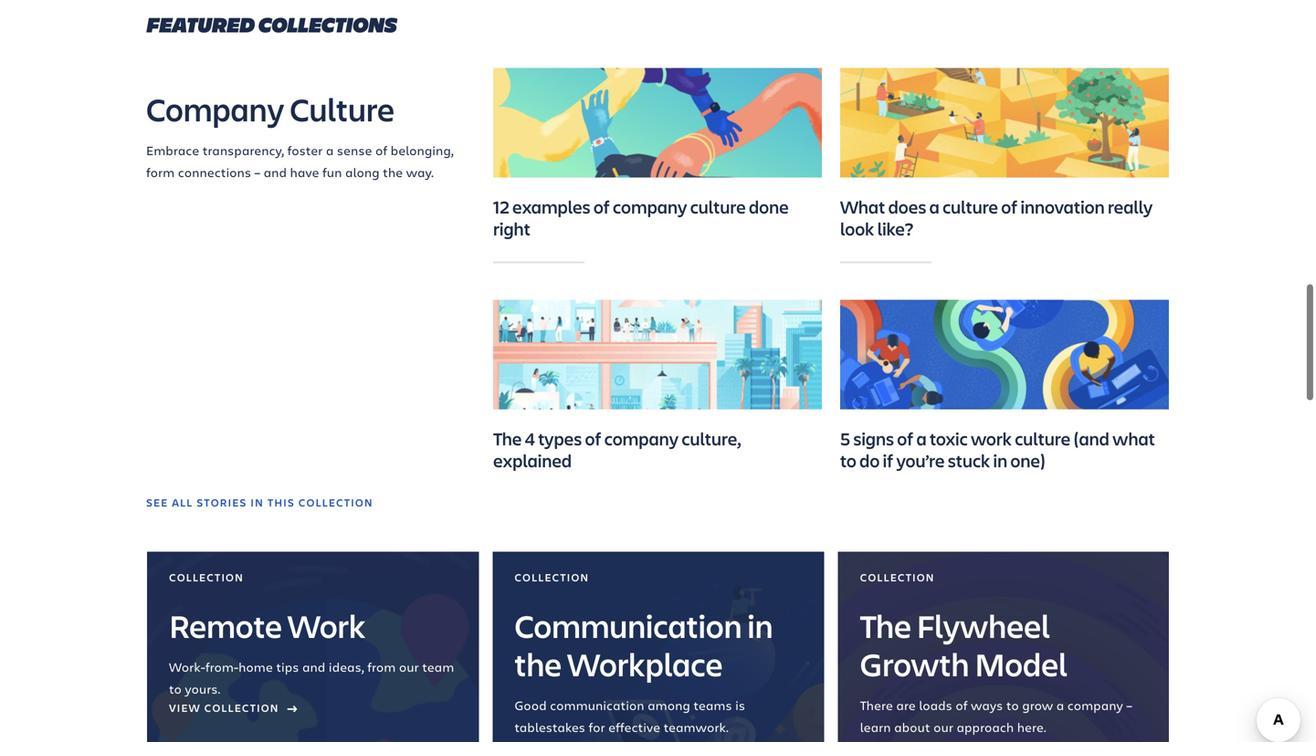 Task type: describe. For each thing, give the bounding box(es) containing it.
the for the 4 types of company culture, explained
[[493, 427, 522, 451]]

if
[[883, 449, 894, 473]]

tablestakes
[[515, 719, 586, 736]]

culture
[[290, 87, 395, 130]]

work-from-home tips and ideas, from our team to yours.
[[169, 659, 454, 698]]

foster
[[287, 141, 323, 159]]

of inside the 12 examples of company culture done right
[[594, 194, 610, 219]]

a inside what does a culture of innovation really look like?
[[930, 194, 940, 219]]

learn
[[861, 719, 892, 736]]

from
[[368, 659, 396, 676]]

collection for communication
[[515, 571, 590, 585]]

belonging,
[[391, 141, 454, 159]]

12 examples of company culture done right link
[[493, 194, 789, 241]]

ideas,
[[329, 659, 364, 676]]

and inside embrace transparency, foster a sense of belonging, form connections – and have fun along the way.
[[264, 163, 287, 181]]

embrace transparency, foster a sense of belonging, form connections – and have fun along the way.
[[146, 141, 454, 181]]

there
[[861, 697, 894, 714]]

to inside there are loads of ways to grow a company – learn about our approach here.
[[1007, 697, 1020, 714]]

the 4 types of company culture, explained
[[493, 427, 742, 473]]

see
[[146, 496, 168, 510]]

does
[[889, 194, 927, 219]]

– for company
[[1127, 697, 1133, 714]]

of inside there are loads of ways to grow a company – learn about our approach here.
[[956, 697, 968, 714]]

the 4 types of company culture, explained link
[[493, 427, 742, 473]]

4
[[525, 427, 535, 451]]

about
[[895, 719, 931, 736]]

company
[[146, 87, 285, 130]]

0 horizontal spatial in
[[251, 496, 264, 510]]

what
[[841, 194, 886, 219]]

company inside the "the 4 types of company culture, explained"
[[605, 427, 679, 451]]

culture inside the 5 signs of a toxic work culture (and what to do if you're stuck in one)
[[1016, 427, 1071, 451]]

culture inside the 12 examples of company culture done right
[[691, 194, 746, 219]]

yours.
[[185, 681, 220, 698]]

are
[[897, 697, 916, 714]]

home
[[239, 659, 273, 676]]

featured collections
[[146, 9, 397, 39]]

teamwork.
[[664, 719, 729, 736]]

stuck
[[948, 449, 991, 473]]

collection for remote
[[169, 571, 244, 585]]

image of different people working together on company culture image
[[493, 68, 822, 178]]

stories
[[197, 496, 247, 510]]

fun
[[323, 163, 342, 181]]

one)
[[1011, 449, 1046, 473]]

loads
[[920, 697, 953, 714]]

look
[[841, 216, 875, 241]]

among
[[648, 697, 691, 714]]

in inside the 5 signs of a toxic work culture (and what to do if you're stuck in one)
[[994, 449, 1008, 473]]

flywheel
[[917, 604, 1051, 648]]

innovation
[[1021, 194, 1105, 219]]

5
[[841, 427, 851, 451]]

remote work
[[169, 604, 366, 648]]

of inside what does a culture of innovation really look like?
[[1002, 194, 1018, 219]]

see all stories in this collection
[[146, 496, 377, 510]]

5 signs of a toxic work culture (and what to do if you're stuck in one)
[[841, 427, 1156, 473]]

the flywheel growth model
[[861, 604, 1068, 686]]

along
[[345, 163, 380, 181]]

featured
[[146, 9, 254, 39]]

a inside there are loads of ways to grow a company – learn about our approach here.
[[1057, 697, 1065, 714]]

for
[[589, 719, 606, 736]]

(and
[[1074, 427, 1110, 451]]

remote
[[169, 604, 282, 648]]

work
[[971, 427, 1013, 451]]

our inside there are loads of ways to grow a company – learn about our approach here.
[[934, 719, 954, 736]]

have
[[290, 163, 319, 181]]

culture,
[[682, 427, 742, 451]]

good communication among teams is tablestakes for effective teamwork.
[[515, 697, 746, 736]]

way.
[[406, 163, 434, 181]]



Task type: locate. For each thing, give the bounding box(es) containing it.
company
[[613, 194, 688, 219], [605, 427, 679, 451], [1068, 697, 1124, 714]]

0 vertical spatial the
[[493, 427, 522, 451]]

view
[[169, 701, 201, 716]]

the 4 types of company culture, explained image
[[493, 300, 822, 410]]

explained
[[493, 449, 572, 473]]

5 signs of a toxic work culture (and what to do if you're stuck in one) image
[[841, 300, 1170, 410]]

a
[[326, 141, 334, 159], [930, 194, 940, 219], [917, 427, 927, 451], [1057, 697, 1065, 714]]

company down image of different people working together on company culture
[[613, 194, 688, 219]]

the up good
[[515, 643, 562, 686]]

5 signs of a toxic work culture (and what to do if you're stuck in one) link
[[841, 427, 1156, 473]]

a inside embrace transparency, foster a sense of belonging, form connections – and have fun along the way.
[[326, 141, 334, 159]]

like?
[[878, 216, 914, 241]]

0 vertical spatial –
[[255, 163, 261, 181]]

0 horizontal spatial and
[[264, 163, 287, 181]]

0 horizontal spatial the
[[493, 427, 522, 451]]

you're
[[897, 449, 945, 473]]

to left the grow
[[1007, 697, 1020, 714]]

1 horizontal spatial the
[[861, 604, 912, 648]]

collection
[[299, 496, 374, 510]]

0 vertical spatial company
[[613, 194, 688, 219]]

workplace
[[568, 643, 723, 686]]

collection up communication
[[515, 571, 590, 585]]

approach
[[957, 719, 1015, 736]]

2 vertical spatial company
[[1068, 697, 1124, 714]]

in
[[994, 449, 1008, 473], [251, 496, 264, 510], [748, 604, 774, 648]]

right
[[493, 216, 531, 241]]

company right the grow
[[1068, 697, 1124, 714]]

good
[[515, 697, 547, 714]]

company left culture, on the bottom right of page
[[605, 427, 679, 451]]

teams
[[694, 697, 733, 714]]

examples
[[513, 194, 591, 219]]

1 horizontal spatial to
[[841, 449, 857, 473]]

0 vertical spatial in
[[994, 449, 1008, 473]]

collections
[[258, 9, 397, 39]]

our
[[399, 659, 419, 676], [934, 719, 954, 736]]

the
[[383, 163, 403, 181], [515, 643, 562, 686]]

culture right does
[[943, 194, 999, 219]]

effective
[[609, 719, 661, 736]]

communication in the workplace
[[515, 604, 774, 686]]

what
[[1113, 427, 1156, 451]]

collection for the
[[861, 571, 935, 585]]

all
[[172, 496, 193, 510]]

a inside the 5 signs of a toxic work culture (and what to do if you're stuck in one)
[[917, 427, 927, 451]]

our right 'from'
[[399, 659, 419, 676]]

collection
[[169, 571, 244, 585], [515, 571, 590, 585], [861, 571, 935, 585], [204, 701, 279, 716]]

the inside the "the 4 types of company culture, explained"
[[493, 427, 522, 451]]

connections
[[178, 163, 251, 181]]

culture
[[691, 194, 746, 219], [943, 194, 999, 219], [1016, 427, 1071, 451]]

1 vertical spatial in
[[251, 496, 264, 510]]

1 vertical spatial the
[[515, 643, 562, 686]]

1 horizontal spatial in
[[748, 604, 774, 648]]

the for the flywheel growth model
[[861, 604, 912, 648]]

a right the grow
[[1057, 697, 1065, 714]]

illustration of people collaborating to cultivate plants, build bridges, and communicate image
[[841, 68, 1170, 178]]

to inside the 5 signs of a toxic work culture (and what to do if you're stuck in one)
[[841, 449, 857, 473]]

of right "examples"
[[594, 194, 610, 219]]

types
[[538, 427, 582, 451]]

the
[[493, 427, 522, 451], [861, 604, 912, 648]]

work-
[[169, 659, 205, 676]]

done
[[749, 194, 789, 219]]

culture left (and
[[1016, 427, 1071, 451]]

work
[[288, 604, 366, 648]]

a up fun
[[326, 141, 334, 159]]

embrace
[[146, 141, 199, 159]]

sense
[[337, 141, 372, 159]]

to for 5
[[841, 449, 857, 473]]

12 examples of company culture done right
[[493, 194, 789, 241]]

1 vertical spatial and
[[302, 659, 326, 676]]

the inside embrace transparency, foster a sense of belonging, form connections – and have fun along the way.
[[383, 163, 403, 181]]

and left have
[[264, 163, 287, 181]]

2 horizontal spatial culture
[[1016, 427, 1071, 451]]

– inside there are loads of ways to grow a company – learn about our approach here.
[[1127, 697, 1133, 714]]

of left ways
[[956, 697, 968, 714]]

0 vertical spatial the
[[383, 163, 403, 181]]

toxic
[[930, 427, 968, 451]]

0 horizontal spatial culture
[[691, 194, 746, 219]]

collection up remote
[[169, 571, 244, 585]]

what does a culture of innovation really look like? link
[[841, 194, 1154, 241]]

culture inside what does a culture of innovation really look like?
[[943, 194, 999, 219]]

to for work-
[[169, 681, 182, 698]]

1 vertical spatial our
[[934, 719, 954, 736]]

of inside the "the 4 types of company culture, explained"
[[585, 427, 602, 451]]

collection down the home
[[204, 701, 279, 716]]

of right sense
[[376, 141, 388, 159]]

what does a culture of innovation really look like?
[[841, 194, 1154, 241]]

and inside work-from-home tips and ideas, from our team to yours.
[[302, 659, 326, 676]]

1 horizontal spatial –
[[1127, 697, 1133, 714]]

do
[[860, 449, 880, 473]]

the inside the flywheel growth model
[[861, 604, 912, 648]]

view collection
[[169, 701, 283, 716]]

2 horizontal spatial in
[[994, 449, 1008, 473]]

1 horizontal spatial and
[[302, 659, 326, 676]]

the inside communication in the workplace
[[515, 643, 562, 686]]

1 vertical spatial –
[[1127, 697, 1133, 714]]

1 horizontal spatial the
[[515, 643, 562, 686]]

1 vertical spatial company
[[605, 427, 679, 451]]

– inside embrace transparency, foster a sense of belonging, form connections – and have fun along the way.
[[255, 163, 261, 181]]

the up there
[[861, 604, 912, 648]]

1 horizontal spatial our
[[934, 719, 954, 736]]

–
[[255, 163, 261, 181], [1127, 697, 1133, 714]]

the left 4
[[493, 427, 522, 451]]

signs
[[854, 427, 895, 451]]

1 horizontal spatial culture
[[943, 194, 999, 219]]

communication
[[515, 604, 742, 648]]

grow
[[1023, 697, 1054, 714]]

2 horizontal spatial to
[[1007, 697, 1020, 714]]

model
[[975, 643, 1068, 686]]

of
[[376, 141, 388, 159], [594, 194, 610, 219], [1002, 194, 1018, 219], [585, 427, 602, 451], [898, 427, 914, 451], [956, 697, 968, 714]]

growth
[[861, 643, 970, 686]]

2 vertical spatial in
[[748, 604, 774, 648]]

to left do
[[841, 449, 857, 473]]

and right "tips"
[[302, 659, 326, 676]]

this
[[268, 496, 295, 510]]

0 vertical spatial our
[[399, 659, 419, 676]]

here.
[[1018, 719, 1047, 736]]

of right "if"
[[898, 427, 914, 451]]

to
[[841, 449, 857, 473], [169, 681, 182, 698], [1007, 697, 1020, 714]]

0 vertical spatial and
[[264, 163, 287, 181]]

in inside communication in the workplace
[[748, 604, 774, 648]]

0 horizontal spatial to
[[169, 681, 182, 698]]

culture left done
[[691, 194, 746, 219]]

really
[[1108, 194, 1154, 219]]

form
[[146, 163, 175, 181]]

1 vertical spatial the
[[861, 604, 912, 648]]

0 horizontal spatial the
[[383, 163, 403, 181]]

the left way.
[[383, 163, 403, 181]]

0 horizontal spatial –
[[255, 163, 261, 181]]

company inside there are loads of ways to grow a company – learn about our approach here.
[[1068, 697, 1124, 714]]

communication
[[550, 697, 645, 714]]

collection up the growth
[[861, 571, 935, 585]]

company culture
[[146, 87, 395, 130]]

tips
[[276, 659, 299, 676]]

there are loads of ways to grow a company – learn about our approach here.
[[861, 697, 1133, 736]]

our inside work-from-home tips and ideas, from our team to yours.
[[399, 659, 419, 676]]

– for connections
[[255, 163, 261, 181]]

of inside embrace transparency, foster a sense of belonging, form connections – and have fun along the way.
[[376, 141, 388, 159]]

our down loads
[[934, 719, 954, 736]]

ways
[[971, 697, 1004, 714]]

a right does
[[930, 194, 940, 219]]

to up 'view'
[[169, 681, 182, 698]]

of inside the 5 signs of a toxic work culture (and what to do if you're stuck in one)
[[898, 427, 914, 451]]

company inside the 12 examples of company culture done right
[[613, 194, 688, 219]]

to inside work-from-home tips and ideas, from our team to yours.
[[169, 681, 182, 698]]

from-
[[205, 659, 239, 676]]

is
[[736, 697, 746, 714]]

12
[[493, 194, 510, 219]]

team
[[422, 659, 454, 676]]

0 horizontal spatial our
[[399, 659, 419, 676]]

of left 'innovation'
[[1002, 194, 1018, 219]]

a left toxic in the right bottom of the page
[[917, 427, 927, 451]]

of right types
[[585, 427, 602, 451]]

transparency,
[[203, 141, 284, 159]]



Task type: vqa. For each thing, say whether or not it's contained in the screenshot.
the Communication in the Workplace
yes



